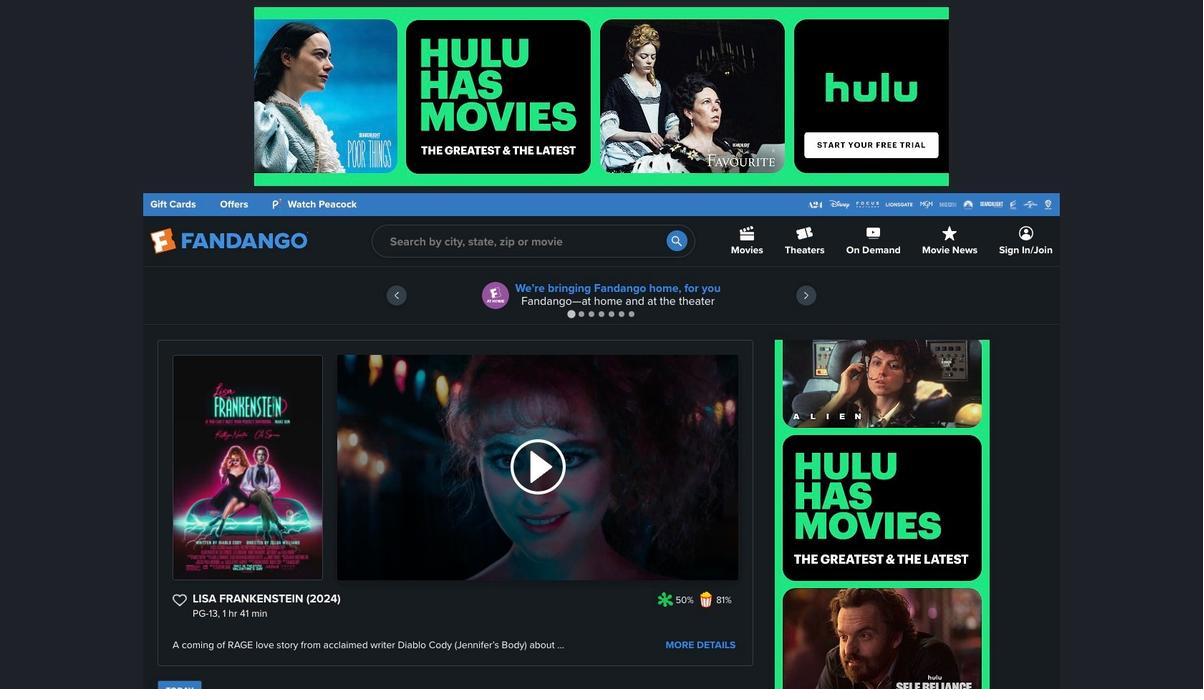 Task type: locate. For each thing, give the bounding box(es) containing it.
movie summary element
[[158, 340, 753, 667]]

flat image
[[698, 592, 714, 608]]

1 vertical spatial advertisement element
[[775, 340, 990, 690]]

region
[[143, 267, 1060, 324]]

advertisement element
[[254, 7, 949, 186], [775, 340, 990, 690]]

None search field
[[372, 225, 695, 258]]

flat image
[[657, 592, 673, 608]]

Search by city, state, zip or movie text field
[[372, 225, 695, 258]]

offer icon image
[[482, 282, 510, 309]]

video player application
[[337, 355, 738, 581]]



Task type: vqa. For each thing, say whether or not it's contained in the screenshot.
password hide image
no



Task type: describe. For each thing, give the bounding box(es) containing it.
0 vertical spatial advertisement element
[[254, 7, 949, 186]]

lisa frankenstein (2024) movie poster image
[[173, 356, 322, 580]]

select a slide to show tab list
[[143, 309, 1060, 319]]

1 of 1 group
[[158, 681, 202, 690]]



